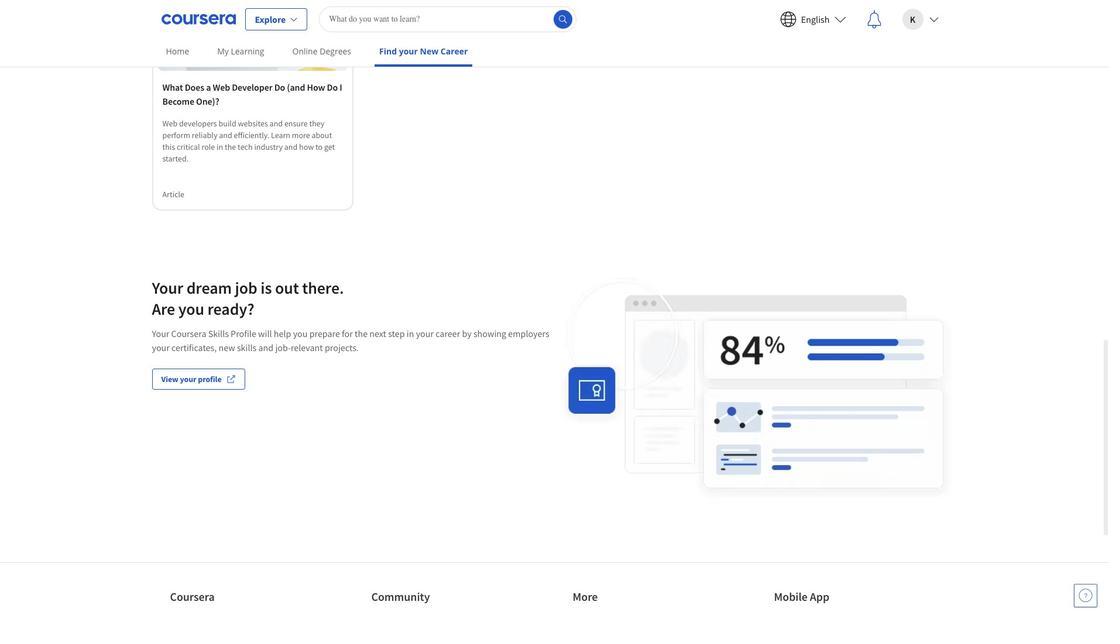 Task type: describe. For each thing, give the bounding box(es) containing it.
by
[[462, 328, 472, 339]]

in inside your coursera skills profile will help you prepare for the next step in your career by showing employers your certificates, new skills and job-relevant projects.
[[407, 328, 414, 339]]

step
[[388, 328, 405, 339]]

role
[[202, 141, 215, 152]]

coursera inside your coursera skills profile will help you prepare for the next step in your career by showing employers your certificates, new skills and job-relevant projects.
[[171, 328, 206, 339]]

find
[[379, 46, 397, 57]]

the inside web developers build websites and ensure they perform reliably and efficiently. learn more about this critical role in the tech industry and how to get started.
[[225, 141, 236, 152]]

for
[[342, 328, 353, 339]]

career
[[436, 328, 460, 339]]

relevant
[[291, 342, 323, 353]]

your for your dream job is out there. are you ready?
[[152, 277, 183, 298]]

2 do from the left
[[327, 81, 338, 93]]

mobile
[[774, 590, 808, 604]]

become
[[162, 95, 194, 107]]

explore button
[[245, 8, 307, 30]]

employers
[[508, 328, 550, 339]]

your coursera skills profile will help you prepare for the next step in your career by showing employers your certificates, new skills and job-relevant projects.
[[152, 328, 550, 353]]

your dream job is out there. are you ready?
[[152, 277, 344, 319]]

certificates,
[[172, 342, 217, 353]]

websites
[[238, 118, 268, 129]]

they
[[309, 118, 325, 129]]

how
[[299, 141, 314, 152]]

english
[[801, 13, 830, 25]]

what does a web developer do (and how do i become one)?
[[162, 81, 342, 107]]

coursera image
[[161, 10, 236, 28]]

you inside your coursera skills profile will help you prepare for the next step in your career by showing employers your certificates, new skills and job-relevant projects.
[[293, 328, 308, 339]]

are
[[152, 298, 175, 319]]

dream
[[187, 277, 232, 298]]

and up learn in the top left of the page
[[270, 118, 283, 129]]

about
[[312, 130, 332, 140]]

mobile app
[[774, 590, 830, 604]]

does
[[185, 81, 204, 93]]

get
[[324, 141, 335, 152]]

web inside what does a web developer do (and how do i become one)?
[[213, 81, 230, 93]]

is
[[261, 277, 272, 298]]

your up view
[[152, 342, 170, 353]]

and down build at the top of the page
[[219, 130, 232, 140]]

english button
[[771, 0, 856, 38]]

skills
[[208, 328, 229, 339]]

graphic of the learner profile page image
[[555, 277, 957, 505]]

tech
[[238, 141, 253, 152]]

online degrees link
[[288, 38, 356, 64]]

more
[[292, 130, 310, 140]]

perform
[[162, 130, 190, 140]]

help center image
[[1079, 589, 1093, 603]]

my
[[217, 46, 229, 57]]

showing
[[474, 328, 506, 339]]

will
[[258, 328, 272, 339]]

i
[[340, 81, 342, 93]]



Task type: vqa. For each thing, say whether or not it's contained in the screenshot.
DEVELOPER
yes



Task type: locate. For each thing, give the bounding box(es) containing it.
your left dream
[[152, 277, 183, 298]]

1 do from the left
[[274, 81, 285, 93]]

the right "for" at the left of the page
[[355, 328, 368, 339]]

prepare
[[309, 328, 340, 339]]

industry
[[254, 141, 283, 152]]

how
[[307, 81, 325, 93]]

out
[[275, 277, 299, 298]]

1 horizontal spatial you
[[293, 328, 308, 339]]

learn
[[271, 130, 290, 140]]

your inside button
[[180, 374, 196, 384]]

a
[[206, 81, 211, 93]]

critical
[[177, 141, 200, 152]]

1 vertical spatial coursera
[[170, 590, 215, 604]]

in inside web developers build websites and ensure they perform reliably and efficiently. learn more about this critical role in the tech industry and how to get started.
[[217, 141, 223, 152]]

help
[[274, 328, 291, 339]]

efficiently.
[[234, 130, 269, 140]]

1 horizontal spatial in
[[407, 328, 414, 339]]

web inside web developers build websites and ensure they perform reliably and efficiently. learn more about this critical role in the tech industry and how to get started.
[[162, 118, 178, 129]]

your
[[152, 277, 183, 298], [152, 328, 169, 339]]

1 vertical spatial in
[[407, 328, 414, 339]]

your for your coursera skills profile will help you prepare for the next step in your career by showing employers your certificates, new skills and job-relevant projects.
[[152, 328, 169, 339]]

ready?
[[208, 298, 254, 319]]

web up perform
[[162, 118, 178, 129]]

job
[[235, 277, 257, 298]]

there.
[[302, 277, 344, 298]]

0 horizontal spatial do
[[274, 81, 285, 93]]

more
[[573, 590, 598, 604]]

your left career
[[416, 328, 434, 339]]

do
[[274, 81, 285, 93], [327, 81, 338, 93]]

app
[[810, 590, 830, 604]]

web
[[213, 81, 230, 93], [162, 118, 178, 129]]

profile
[[198, 374, 222, 384]]

find your new career
[[379, 46, 468, 57]]

your
[[399, 46, 418, 57], [416, 328, 434, 339], [152, 342, 170, 353], [180, 374, 196, 384]]

your right view
[[180, 374, 196, 384]]

home link
[[161, 38, 194, 64]]

2 your from the top
[[152, 328, 169, 339]]

in right role
[[217, 141, 223, 152]]

k
[[910, 13, 916, 25]]

learning
[[231, 46, 264, 57]]

what does a web developer do (and how do i become one)? link
[[162, 80, 343, 108]]

the
[[225, 141, 236, 152], [355, 328, 368, 339]]

started.
[[162, 153, 189, 164]]

home
[[166, 46, 189, 57]]

None search field
[[319, 6, 577, 32]]

coursera
[[171, 328, 206, 339], [170, 590, 215, 604]]

k button
[[893, 0, 948, 38]]

0 vertical spatial the
[[225, 141, 236, 152]]

you right are on the left of the page
[[178, 298, 204, 319]]

job-
[[275, 342, 291, 353]]

0 horizontal spatial in
[[217, 141, 223, 152]]

new
[[219, 342, 235, 353]]

you inside your dream job is out there. are you ready?
[[178, 298, 204, 319]]

community
[[371, 590, 430, 604]]

1 horizontal spatial the
[[355, 328, 368, 339]]

1 vertical spatial you
[[293, 328, 308, 339]]

What do you want to learn? text field
[[319, 6, 577, 32]]

0 vertical spatial web
[[213, 81, 230, 93]]

view your profile button
[[152, 369, 245, 390]]

your right find
[[399, 46, 418, 57]]

1 horizontal spatial web
[[213, 81, 230, 93]]

online
[[292, 46, 318, 57]]

0 horizontal spatial the
[[225, 141, 236, 152]]

skills
[[237, 342, 257, 353]]

1 vertical spatial web
[[162, 118, 178, 129]]

0 horizontal spatial you
[[178, 298, 204, 319]]

projects.
[[325, 342, 359, 353]]

in right step
[[407, 328, 414, 339]]

do left (and
[[274, 81, 285, 93]]

your inside your coursera skills profile will help you prepare for the next step in your career by showing employers your certificates, new skills and job-relevant projects.
[[152, 328, 169, 339]]

your down are on the left of the page
[[152, 328, 169, 339]]

to
[[316, 141, 323, 152]]

1 your from the top
[[152, 277, 183, 298]]

0 horizontal spatial web
[[162, 118, 178, 129]]

and inside your coursera skills profile will help you prepare for the next step in your career by showing employers your certificates, new skills and job-relevant projects.
[[258, 342, 274, 353]]

this
[[162, 141, 175, 152]]

and
[[270, 118, 283, 129], [219, 130, 232, 140], [284, 141, 298, 152], [258, 342, 274, 353]]

what
[[162, 81, 183, 93]]

and down will
[[258, 342, 274, 353]]

new
[[420, 46, 439, 57]]

web right a
[[213, 81, 230, 93]]

one)?
[[196, 95, 219, 107]]

(and
[[287, 81, 305, 93]]

web developers build websites and ensure they perform reliably and efficiently. learn more about this critical role in the tech industry and how to get started.
[[162, 118, 335, 164]]

the inside your coursera skills profile will help you prepare for the next step in your career by showing employers your certificates, new skills and job-relevant projects.
[[355, 328, 368, 339]]

profile
[[231, 328, 256, 339]]

1 horizontal spatial do
[[327, 81, 338, 93]]

build
[[219, 118, 236, 129]]

0 vertical spatial your
[[152, 277, 183, 298]]

your inside your dream job is out there. are you ready?
[[152, 277, 183, 298]]

developer
[[232, 81, 273, 93]]

article
[[162, 189, 184, 199]]

my learning link
[[213, 38, 269, 64]]

explore
[[255, 13, 286, 25]]

find your new career link
[[375, 38, 473, 67]]

and down more
[[284, 141, 298, 152]]

ensure
[[284, 118, 308, 129]]

next
[[370, 328, 386, 339]]

view your profile
[[161, 374, 222, 384]]

online degrees
[[292, 46, 351, 57]]

do left "i"
[[327, 81, 338, 93]]

my learning
[[217, 46, 264, 57]]

1 vertical spatial the
[[355, 328, 368, 339]]

0 vertical spatial you
[[178, 298, 204, 319]]

view
[[161, 374, 178, 384]]

you
[[178, 298, 204, 319], [293, 328, 308, 339]]

reliably
[[192, 130, 217, 140]]

degrees
[[320, 46, 351, 57]]

in
[[217, 141, 223, 152], [407, 328, 414, 339]]

you up relevant at the bottom of the page
[[293, 328, 308, 339]]

0 vertical spatial coursera
[[171, 328, 206, 339]]

0 vertical spatial in
[[217, 141, 223, 152]]

1 vertical spatial your
[[152, 328, 169, 339]]

developers
[[179, 118, 217, 129]]

the left tech
[[225, 141, 236, 152]]

career
[[441, 46, 468, 57]]



